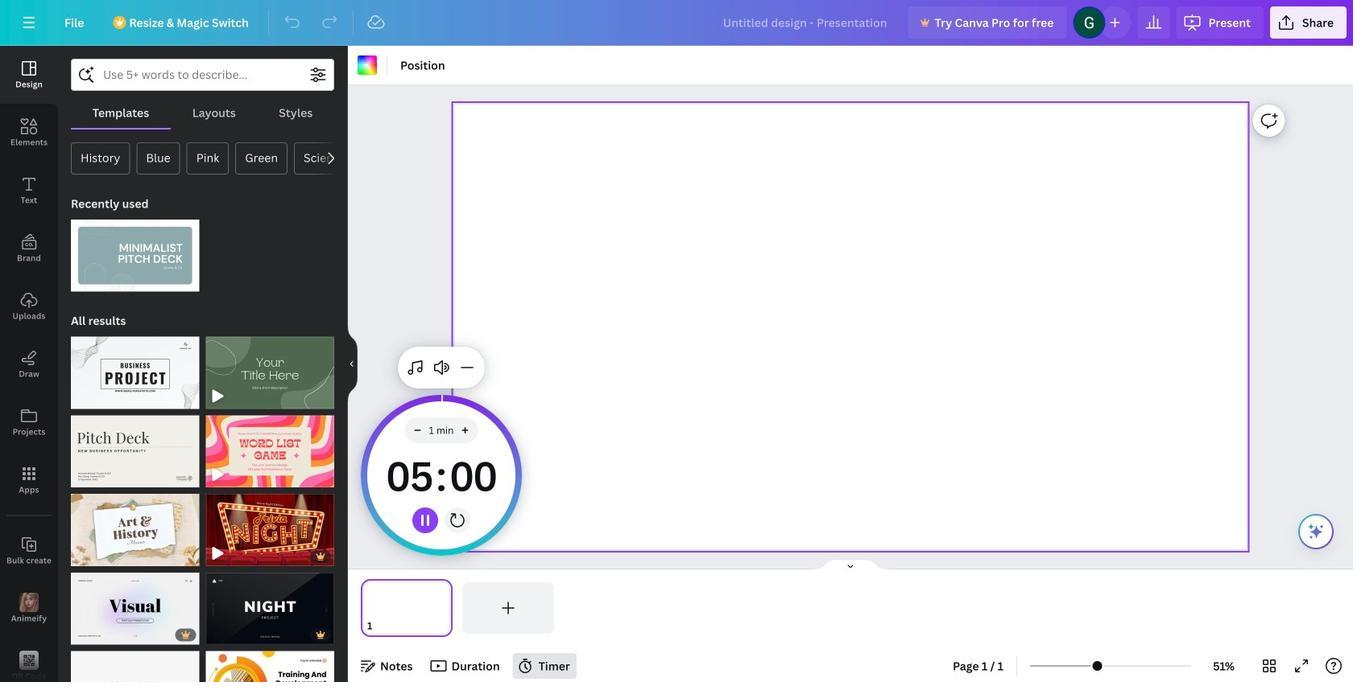 Task type: locate. For each thing, give the bounding box(es) containing it.
timer
[[383, 444, 500, 508]]

pink orange yellow happy hippie word list game presentation party group
[[206, 406, 334, 488]]

page 1 image
[[361, 583, 452, 635]]

gradient minimal portfolio proposal presentation group
[[71, 564, 199, 646]]

Use 5+ words to describe... search field
[[103, 60, 302, 90]]

blue minimalist business pitch deck presentation group
[[71, 210, 199, 292]]

red and yellow retro bold trivia game presentation group
[[206, 485, 334, 567]]

side panel tab list
[[0, 46, 58, 683]]

main menu bar
[[0, 0, 1353, 46]]

#ffffff image
[[358, 56, 377, 75]]



Task type: describe. For each thing, give the bounding box(es) containing it.
beige scrapbook art and history museum presentation group
[[71, 485, 199, 567]]

black and gray gradient professional presentation group
[[206, 564, 334, 646]]

yellow and white modern training and development presentation group
[[206, 642, 334, 683]]

modern pitch deck presentation template group
[[71, 642, 199, 683]]

Page title text field
[[379, 619, 386, 635]]

grey minimalist business project presentation group
[[71, 328, 199, 409]]

cream neutral minimalist new business pitch deck presentation group
[[71, 406, 199, 488]]

Design title text field
[[710, 6, 902, 39]]

hide pages image
[[812, 559, 889, 572]]

canva assistant image
[[1306, 523, 1326, 542]]

green blobs basic simple presentation group
[[206, 328, 334, 409]]

hide image
[[347, 326, 358, 403]]



Task type: vqa. For each thing, say whether or not it's contained in the screenshot.
"List"
no



